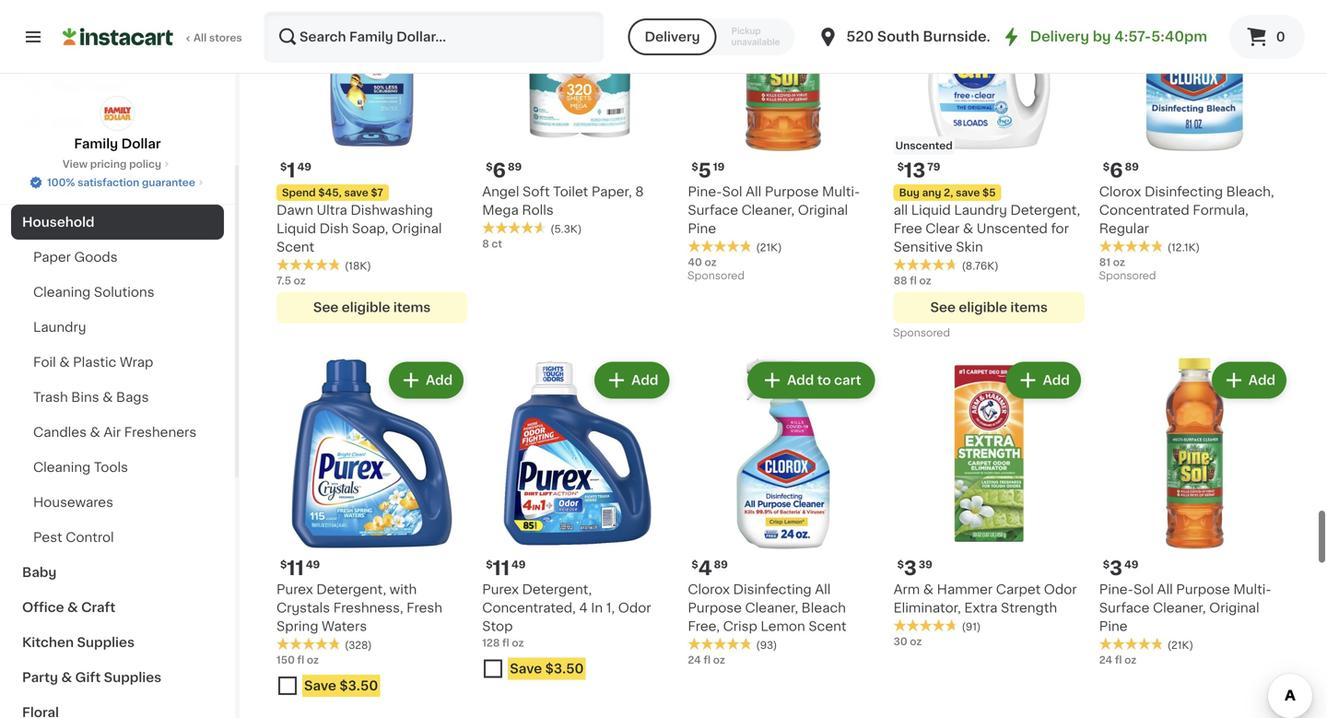 Task type: vqa. For each thing, say whether or not it's contained in the screenshot.
right odor
yes



Task type: locate. For each thing, give the bounding box(es) containing it.
odor
[[1044, 583, 1077, 596], [618, 602, 651, 614]]

$ 11 49 for purex detergent, with crystals freshness, fresh spring waters
[[280, 559, 320, 578]]

pest control
[[33, 531, 114, 544]]

cleaning down candles
[[33, 461, 91, 474]]

$3.50 down (328)
[[340, 679, 378, 692]]

pine- down $ 3 49
[[1100, 583, 1134, 596]]

arm
[[894, 583, 920, 596]]

0 horizontal spatial 8
[[482, 239, 489, 249]]

scent down bleach
[[809, 620, 847, 633]]

guarantee
[[142, 177, 195, 188]]

sponsored badge image down 81 oz
[[1100, 271, 1155, 281]]

sponsored badge image down 40 oz
[[688, 271, 744, 281]]

supplies
[[77, 636, 135, 649], [104, 671, 162, 684]]

sol for 5
[[722, 185, 743, 198]]

bleach
[[802, 602, 846, 614]]

1 vertical spatial 8
[[482, 239, 489, 249]]

save $3.50 button down (328)
[[277, 671, 468, 704]]

1 11 from the left
[[287, 559, 304, 578]]

delivery inside 'button'
[[645, 30, 700, 43]]

1 horizontal spatial see eligible items
[[931, 301, 1048, 314]]

$ 5 19
[[692, 161, 725, 180]]

& left craft
[[67, 601, 78, 614]]

& left gift at bottom left
[[61, 671, 72, 684]]

$3.50 for purex detergent, with crystals freshness, fresh spring waters
[[340, 679, 378, 692]]

party & gift supplies
[[22, 671, 162, 684]]

buy inside product group
[[899, 187, 920, 198]]

$ 11 49 up crystals
[[280, 559, 320, 578]]

sol down $ 3 49
[[1134, 583, 1154, 596]]

see down 88 fl oz
[[931, 301, 956, 314]]

(18k)
[[345, 261, 371, 271]]

2 24 fl oz from the left
[[1100, 655, 1137, 665]]

1 horizontal spatial (21k)
[[1168, 640, 1194, 650]]

buy up all
[[899, 187, 920, 198]]

fl for 11
[[297, 655, 304, 665]]

clorox for 4
[[688, 583, 730, 596]]

7.5
[[277, 275, 291, 286]]

1 cleaning from the top
[[33, 286, 91, 299]]

2 vertical spatial purpose
[[688, 602, 742, 614]]

$ inside $ 3 49
[[1103, 560, 1110, 570]]

0 horizontal spatial detergent,
[[316, 583, 386, 596]]

1 purex from the left
[[277, 583, 313, 596]]

89 inside the $ 4 89
[[714, 560, 728, 570]]

clorox up concentrated
[[1100, 185, 1142, 198]]

all liquid laundry detergent, free clear & unscented for sensitive skin
[[894, 204, 1081, 253]]

(21k) for 5
[[756, 242, 782, 252]]

4 add button from the left
[[1214, 364, 1285, 397]]

2 add from the left
[[632, 374, 659, 387]]

89
[[508, 162, 522, 172], [1125, 162, 1139, 172], [714, 560, 728, 570]]

product group
[[277, 0, 468, 323], [688, 0, 879, 286], [894, 0, 1085, 343], [1100, 0, 1291, 286], [277, 358, 468, 704], [482, 358, 673, 687], [688, 358, 879, 667], [894, 358, 1085, 649], [1100, 358, 1291, 667]]

11
[[287, 559, 304, 578], [493, 559, 510, 578]]

$ 6 89 up concentrated
[[1103, 161, 1139, 180]]

all
[[894, 204, 908, 216]]

2 6 from the left
[[1110, 161, 1123, 180]]

disinfecting inside clorox disinfecting bleach, concentrated formula, regular
[[1145, 185, 1223, 198]]

2 horizontal spatial purpose
[[1177, 583, 1231, 596]]

(12.1k)
[[1168, 242, 1200, 252]]

see eligible items button down the '(18k)'
[[277, 292, 468, 323]]

see eligible items down the '(18k)'
[[313, 301, 431, 314]]

supplies down craft
[[77, 636, 135, 649]]

odor right 1,
[[618, 602, 651, 614]]

1 24 fl oz from the left
[[688, 655, 725, 665]]

1 vertical spatial scent
[[809, 620, 847, 633]]

all for 5
[[746, 185, 762, 198]]

89 up clorox disinfecting all purpose cleaner, bleach free, crisp lemon scent
[[714, 560, 728, 570]]

24 fl oz down free,
[[688, 655, 725, 665]]

1 horizontal spatial save $3.50
[[510, 662, 584, 675]]

2 horizontal spatial sponsored badge image
[[1100, 271, 1155, 281]]

1 horizontal spatial liquid
[[911, 204, 951, 216]]

pine up 40 oz
[[688, 222, 716, 235]]

4 add from the left
[[1043, 374, 1070, 387]]

unscented up 79
[[896, 140, 953, 151]]

1 horizontal spatial $ 11 49
[[486, 559, 526, 578]]

49
[[297, 162, 312, 172], [306, 560, 320, 570], [512, 560, 526, 570], [1125, 560, 1139, 570]]

add for 2nd add button from the right
[[1043, 374, 1070, 387]]

2 see eligible items button from the left
[[894, 292, 1085, 323]]

kitchen
[[22, 636, 74, 649]]

detergent, inside purex detergent, concentrated, 4 in 1, odor stop 128 fl oz
[[522, 583, 592, 596]]

0 horizontal spatial (21k)
[[756, 242, 782, 252]]

save down 150 fl oz
[[304, 679, 336, 692]]

5 add from the left
[[1249, 374, 1276, 387]]

& right foil
[[59, 356, 70, 369]]

$ 11 49
[[280, 559, 320, 578], [486, 559, 526, 578]]

2 see eligible items from the left
[[931, 301, 1048, 314]]

24 fl oz down $ 3 49
[[1100, 655, 1137, 665]]

all inside clorox disinfecting all purpose cleaner, bleach free, crisp lemon scent
[[815, 583, 831, 596]]

1 horizontal spatial odor
[[1044, 583, 1077, 596]]

1 vertical spatial supplies
[[104, 671, 162, 684]]

0 horizontal spatial multi-
[[822, 185, 860, 198]]

1 see eligible items from the left
[[313, 301, 431, 314]]

sensitive
[[894, 240, 953, 253]]

1 vertical spatial save
[[304, 679, 336, 692]]

2 add button from the left
[[597, 364, 668, 397]]

trash bins & bags link
[[11, 380, 224, 415]]

all
[[194, 33, 207, 43], [746, 185, 762, 198], [815, 583, 831, 596], [1157, 583, 1173, 596]]

policy
[[129, 159, 161, 169]]

$ 6 89 inside product group
[[1103, 161, 1139, 180]]

2 $ 6 89 from the left
[[1103, 161, 1139, 180]]

surface down $ 5 19
[[688, 204, 738, 216]]

kitchen supplies link
[[11, 625, 224, 660]]

49 inside $ 1 49
[[297, 162, 312, 172]]

multi- inside product group
[[822, 185, 860, 198]]

1 horizontal spatial sponsored badge image
[[894, 328, 950, 339]]

sol
[[722, 185, 743, 198], [1134, 583, 1154, 596]]

2 purex from the left
[[482, 583, 519, 596]]

0 vertical spatial original
[[798, 204, 848, 216]]

1 24 from the left
[[688, 655, 701, 665]]

520 south burnside avenue button
[[817, 11, 1044, 63]]

save
[[510, 662, 542, 675], [304, 679, 336, 692]]

fl right 150
[[297, 655, 304, 665]]

4 inside purex detergent, concentrated, 4 in 1, odor stop 128 fl oz
[[579, 602, 588, 614]]

purpose for 4
[[688, 602, 742, 614]]

$ 1 49
[[280, 161, 312, 180]]

3 add button from the left
[[1008, 364, 1079, 397]]

office
[[22, 601, 64, 614]]

1 horizontal spatial surface
[[1100, 602, 1150, 614]]

multi-
[[822, 185, 860, 198], [1234, 583, 1272, 596]]

purex inside purex detergent, concentrated, 4 in 1, odor stop 128 fl oz
[[482, 583, 519, 596]]

1 horizontal spatial 4
[[699, 559, 712, 578]]

49 for purex detergent, concentrated, 4 in 1, odor stop
[[512, 560, 526, 570]]

scent inside clorox disinfecting all purpose cleaner, bleach free, crisp lemon scent
[[809, 620, 847, 633]]

1 vertical spatial cleaning
[[33, 461, 91, 474]]

1 see from the left
[[313, 301, 339, 314]]

4 left in
[[579, 602, 588, 614]]

0 horizontal spatial scent
[[277, 240, 315, 253]]

disinfecting for 4
[[733, 583, 812, 596]]

0 horizontal spatial 4
[[579, 602, 588, 614]]

$ inside the $ 4 89
[[692, 560, 699, 570]]

520
[[847, 30, 874, 43]]

free
[[894, 222, 922, 235]]

save $3.50 button down purex detergent, concentrated, 4 in 1, odor stop 128 fl oz
[[482, 654, 673, 687]]

0 horizontal spatial 24
[[688, 655, 701, 665]]

see down dish
[[313, 301, 339, 314]]

gift
[[75, 671, 101, 684]]

2 items from the left
[[1011, 301, 1048, 314]]

1 horizontal spatial pine
[[1100, 620, 1128, 633]]

1 horizontal spatial disinfecting
[[1145, 185, 1223, 198]]

24 fl oz for 3
[[1100, 655, 1137, 665]]

laundry
[[954, 204, 1007, 216], [33, 321, 86, 334]]

save $3.50 button
[[482, 654, 673, 687], [277, 671, 468, 704]]

0 horizontal spatial disinfecting
[[733, 583, 812, 596]]

0 horizontal spatial pine-
[[688, 185, 722, 198]]

0 horizontal spatial see eligible items
[[313, 301, 431, 314]]

1 eligible from the left
[[342, 301, 390, 314]]

6 up concentrated
[[1110, 161, 1123, 180]]

bleach,
[[1227, 185, 1275, 198]]

0 vertical spatial save $3.50
[[510, 662, 584, 675]]

0 horizontal spatial $ 11 49
[[280, 559, 320, 578]]

0 vertical spatial buy
[[52, 78, 78, 91]]

liquid inside all liquid laundry detergent, free clear & unscented for sensitive skin
[[911, 204, 951, 216]]

delivery by 4:57-5:40pm link
[[1001, 26, 1208, 48]]

sol for 3
[[1134, 583, 1154, 596]]

clorox inside clorox disinfecting bleach, concentrated formula, regular
[[1100, 185, 1142, 198]]

buy
[[52, 78, 78, 91], [899, 187, 920, 198]]

24 inside product group
[[688, 655, 701, 665]]

0 horizontal spatial sponsored badge image
[[688, 271, 744, 281]]

2 24 from the left
[[1100, 655, 1113, 665]]

0 vertical spatial liquid
[[911, 204, 951, 216]]

cleaning for cleaning solutions
[[33, 286, 91, 299]]

1 horizontal spatial items
[[1011, 301, 1048, 314]]

24 fl oz inside product group
[[688, 655, 725, 665]]

$3.50 down purex detergent, concentrated, 4 in 1, odor stop 128 fl oz
[[545, 662, 584, 675]]

original inside dawn ultra dishwashing liquid dish soap, original scent
[[392, 222, 442, 235]]

8 right paper,
[[635, 185, 644, 198]]

1 horizontal spatial 24
[[1100, 655, 1113, 665]]

purpose for 3
[[1177, 583, 1231, 596]]

& left air
[[90, 426, 100, 439]]

0 vertical spatial clorox
[[1100, 185, 1142, 198]]

see eligible items down "(8.76k)"
[[931, 301, 1048, 314]]

6 for clorox
[[1110, 161, 1123, 180]]

add for fourth add button from right
[[426, 374, 453, 387]]

0 horizontal spatial clorox
[[688, 583, 730, 596]]

2 $ 11 49 from the left
[[486, 559, 526, 578]]

2 3 from the left
[[1110, 559, 1123, 578]]

0 vertical spatial unscented
[[896, 140, 953, 151]]

save for purex detergent, with crystals freshness, fresh spring waters
[[304, 679, 336, 692]]

0 vertical spatial scent
[[277, 240, 315, 253]]

0 horizontal spatial items
[[393, 301, 431, 314]]

5
[[699, 161, 711, 180]]

24 for 3
[[1100, 655, 1113, 665]]

0 vertical spatial pine-sol all purpose multi- surface cleaner, original pine
[[688, 185, 860, 235]]

detergent, up for
[[1011, 204, 1081, 216]]

family
[[74, 137, 118, 150]]

1 horizontal spatial unscented
[[977, 222, 1048, 235]]

&
[[963, 222, 974, 235], [59, 356, 70, 369], [103, 391, 113, 404], [90, 426, 100, 439], [924, 583, 934, 596], [67, 601, 78, 614], [61, 671, 72, 684]]

purex up crystals
[[277, 583, 313, 596]]

1 horizontal spatial eligible
[[959, 301, 1008, 314]]

1 $ 11 49 from the left
[[280, 559, 320, 578]]

buy for buy any 2, save $5
[[899, 187, 920, 198]]

pine-sol all purpose multi- surface cleaner, original pine
[[688, 185, 860, 235], [1100, 583, 1272, 633]]

0 horizontal spatial 3
[[904, 559, 917, 578]]

cleaning tools
[[33, 461, 128, 474]]

(21k) inside product group
[[756, 242, 782, 252]]

1 horizontal spatial detergent,
[[522, 583, 592, 596]]

see eligible items button down "(8.76k)"
[[894, 292, 1085, 323]]

product group containing 1
[[277, 0, 468, 323]]

laundry down $5
[[954, 204, 1007, 216]]

paper goods link
[[11, 240, 224, 275]]

dollar
[[121, 137, 161, 150]]

3 add from the left
[[787, 374, 813, 387]]

clorox down the $ 4 89
[[688, 583, 730, 596]]

1 $ 6 89 from the left
[[486, 161, 522, 180]]

1 see eligible items button from the left
[[277, 292, 468, 323]]

buy left it
[[52, 78, 78, 91]]

★★★★★
[[482, 221, 547, 234], [482, 221, 547, 234], [688, 240, 753, 253], [688, 240, 753, 253], [1100, 240, 1164, 253], [1100, 240, 1164, 253], [277, 258, 341, 271], [277, 258, 341, 271], [894, 258, 958, 271], [894, 258, 958, 271], [894, 619, 958, 632], [894, 619, 958, 632], [277, 638, 341, 651], [277, 638, 341, 651], [688, 638, 753, 651], [688, 638, 753, 651], [1100, 638, 1164, 651], [1100, 638, 1164, 651]]

add
[[426, 374, 453, 387], [632, 374, 659, 387], [787, 374, 813, 387], [1043, 374, 1070, 387], [1249, 374, 1276, 387]]

0 vertical spatial pine
[[688, 222, 716, 235]]

3 for arm
[[904, 559, 917, 578]]

1 vertical spatial (21k)
[[1168, 640, 1194, 650]]

view pricing policy link
[[63, 157, 172, 171]]

save right 2,
[[956, 187, 980, 198]]

tools
[[94, 461, 128, 474]]

1 vertical spatial unscented
[[977, 222, 1048, 235]]

0 horizontal spatial purpose
[[688, 602, 742, 614]]

detergent, up the freshness,
[[316, 583, 386, 596]]

angel soft toilet paper, 8 mega rolls
[[482, 185, 644, 216]]

pine-sol all purpose multi- surface cleaner, original pine for 5
[[688, 185, 860, 235]]

0 vertical spatial $3.50
[[545, 662, 584, 675]]

4 up free,
[[699, 559, 712, 578]]

& up eliminator,
[[924, 583, 934, 596]]

(21k)
[[756, 242, 782, 252], [1168, 640, 1194, 650]]

surface for 3
[[1100, 602, 1150, 614]]

1 horizontal spatial purex
[[482, 583, 519, 596]]

fl for buy any 2, save $5
[[910, 275, 917, 286]]

1 horizontal spatial 89
[[714, 560, 728, 570]]

fl down $ 3 49
[[1115, 655, 1122, 665]]

purex up concentrated,
[[482, 583, 519, 596]]

disinfecting up formula, on the right top of the page
[[1145, 185, 1223, 198]]

& inside all liquid laundry detergent, free clear & unscented for sensitive skin
[[963, 222, 974, 235]]

0 horizontal spatial pine-sol all purpose multi- surface cleaner, original pine
[[688, 185, 860, 235]]

party & gift supplies link
[[11, 660, 224, 695]]

disinfecting for 6
[[1145, 185, 1223, 198]]

1 horizontal spatial save
[[510, 662, 542, 675]]

concentrated
[[1100, 204, 1190, 216]]

0 vertical spatial sol
[[722, 185, 743, 198]]

11 up concentrated,
[[493, 559, 510, 578]]

1 vertical spatial buy
[[899, 187, 920, 198]]

pine-sol all purpose multi- surface cleaner, original pine inside product group
[[688, 185, 860, 235]]

0 horizontal spatial save
[[344, 187, 369, 198]]

0 horizontal spatial save $3.50
[[304, 679, 378, 692]]

0 vertical spatial save
[[510, 662, 542, 675]]

1 vertical spatial original
[[392, 222, 442, 235]]

0 vertical spatial disinfecting
[[1145, 185, 1223, 198]]

1 horizontal spatial $ 6 89
[[1103, 161, 1139, 180]]

sponsored badge image
[[688, 271, 744, 281], [1100, 271, 1155, 281], [894, 328, 950, 339]]

0 vertical spatial (21k)
[[756, 242, 782, 252]]

1 vertical spatial surface
[[1100, 602, 1150, 614]]

2 horizontal spatial 89
[[1125, 162, 1139, 172]]

cleaning for cleaning tools
[[33, 461, 91, 474]]

2 cleaning from the top
[[33, 461, 91, 474]]

scent inside dawn ultra dishwashing liquid dish soap, original scent
[[277, 240, 315, 253]]

11 up crystals
[[287, 559, 304, 578]]

eligible
[[342, 301, 390, 314], [959, 301, 1008, 314]]

cleaning down paper
[[33, 286, 91, 299]]

0 horizontal spatial surface
[[688, 204, 738, 216]]

0 horizontal spatial 89
[[508, 162, 522, 172]]

2 horizontal spatial original
[[1210, 602, 1260, 614]]

1 vertical spatial sol
[[1134, 583, 1154, 596]]

see eligible items button for 13
[[894, 292, 1085, 323]]

it
[[81, 78, 90, 91]]

89 up angel
[[508, 162, 522, 172]]

laundry up foil
[[33, 321, 86, 334]]

clorox inside clorox disinfecting all purpose cleaner, bleach free, crisp lemon scent
[[688, 583, 730, 596]]

family dollar logo image
[[100, 96, 135, 131]]

1 horizontal spatial original
[[798, 204, 848, 216]]

cleaner,
[[742, 204, 795, 216], [745, 602, 798, 614], [1153, 602, 1206, 614]]

surface down $ 3 49
[[1100, 602, 1150, 614]]

0 horizontal spatial liquid
[[277, 222, 316, 235]]

view
[[63, 159, 88, 169]]

service type group
[[628, 18, 795, 55]]

89 up concentrated
[[1125, 162, 1139, 172]]

2 horizontal spatial detergent,
[[1011, 204, 1081, 216]]

purex inside the purex detergent, with crystals freshness, fresh spring waters
[[277, 583, 313, 596]]

see for 13
[[931, 301, 956, 314]]

eligible down "(8.76k)"
[[959, 301, 1008, 314]]

disinfecting up lemon
[[733, 583, 812, 596]]

purpose inside clorox disinfecting all purpose cleaner, bleach free, crisp lemon scent
[[688, 602, 742, 614]]

scent up 7.5 oz
[[277, 240, 315, 253]]

save $3.50 button for purex detergent, with crystals freshness, fresh spring waters
[[277, 671, 468, 704]]

sponsored badge image down 88 fl oz
[[894, 328, 950, 339]]

6 up angel
[[493, 161, 506, 180]]

save $3.50 down (328)
[[304, 679, 378, 692]]

detergent, inside the purex detergent, with crystals freshness, fresh spring waters
[[316, 583, 386, 596]]

0 horizontal spatial purex
[[277, 583, 313, 596]]

eligible down the '(18k)'
[[342, 301, 390, 314]]

24 fl oz for 4
[[688, 655, 725, 665]]

see eligible items button for 1
[[277, 292, 468, 323]]

stop
[[482, 620, 513, 633]]

clorox disinfecting bleach, concentrated formula, regular
[[1100, 185, 1275, 235]]

pine-sol all purpose multi- surface cleaner, original pine down $ 3 49
[[1100, 583, 1272, 633]]

cleaner, for 5
[[742, 204, 795, 216]]

11 for purex detergent, with crystals freshness, fresh spring waters
[[287, 559, 304, 578]]

0 horizontal spatial delivery
[[645, 30, 700, 43]]

1 vertical spatial disinfecting
[[733, 583, 812, 596]]

0 horizontal spatial sol
[[722, 185, 743, 198]]

fl for 3
[[1115, 655, 1122, 665]]

sol down 19
[[722, 185, 743, 198]]

fl right 88
[[910, 275, 917, 286]]

0 horizontal spatial see eligible items button
[[277, 292, 468, 323]]

1 horizontal spatial 8
[[635, 185, 644, 198]]

unscented
[[896, 140, 953, 151], [977, 222, 1048, 235]]

1 horizontal spatial pine-sol all purpose multi- surface cleaner, original pine
[[1100, 583, 1272, 633]]

add for second add button from left
[[632, 374, 659, 387]]

1 6 from the left
[[493, 161, 506, 180]]

pine down $ 3 49
[[1100, 620, 1128, 633]]

with
[[390, 583, 417, 596]]

odor up strength
[[1044, 583, 1077, 596]]

holiday essentials link
[[11, 170, 224, 205]]

pine- down 5
[[688, 185, 722, 198]]

1 vertical spatial purpose
[[1177, 583, 1231, 596]]

disinfecting inside clorox disinfecting all purpose cleaner, bleach free, crisp lemon scent
[[733, 583, 812, 596]]

original for 5
[[798, 204, 848, 216]]

0 horizontal spatial original
[[392, 222, 442, 235]]

detergent, up concentrated,
[[522, 583, 592, 596]]

liquid down dawn
[[277, 222, 316, 235]]

$ 6 89 up angel
[[486, 161, 522, 180]]

0 horizontal spatial laundry
[[33, 321, 86, 334]]

pine-sol all purpose multi- surface cleaner, original pine for 3
[[1100, 583, 1272, 633]]

1 3 from the left
[[904, 559, 917, 578]]

eliminator,
[[894, 602, 961, 614]]

6 for angel
[[493, 161, 506, 180]]

49 inside $ 3 49
[[1125, 560, 1139, 570]]

all for 4
[[815, 583, 831, 596]]

1 vertical spatial clorox
[[688, 583, 730, 596]]

1 add from the left
[[426, 374, 453, 387]]

$ 6 89 for clorox
[[1103, 161, 1139, 180]]

save $3.50 down purex detergent, concentrated, 4 in 1, odor stop 128 fl oz
[[510, 662, 584, 675]]

delivery
[[1030, 30, 1090, 43], [645, 30, 700, 43]]

supplies down kitchen supplies link
[[104, 671, 162, 684]]

1 horizontal spatial save
[[956, 187, 980, 198]]

lists
[[52, 115, 83, 128]]

unscented down $5
[[977, 222, 1048, 235]]

0 horizontal spatial save
[[304, 679, 336, 692]]

2 see from the left
[[931, 301, 956, 314]]

$ inside $ 1 49
[[280, 162, 287, 172]]

0 vertical spatial pine-
[[688, 185, 722, 198]]

goods
[[74, 251, 118, 264]]

0 horizontal spatial 11
[[287, 559, 304, 578]]

$ 11 49 up concentrated,
[[486, 559, 526, 578]]

(21k) for 3
[[1168, 640, 1194, 650]]

1 horizontal spatial scent
[[809, 620, 847, 633]]

& for candles & air fresheners
[[90, 426, 100, 439]]

& up skin
[[963, 222, 974, 235]]

2 11 from the left
[[493, 559, 510, 578]]

None search field
[[264, 11, 604, 63]]

1 items from the left
[[393, 301, 431, 314]]

$ 4 89
[[692, 559, 728, 578]]

8 left ct
[[482, 239, 489, 249]]

0 horizontal spatial see
[[313, 301, 339, 314]]

11 for purex detergent, concentrated, 4 in 1, odor stop
[[493, 559, 510, 578]]

cleaner, for 3
[[1153, 602, 1206, 614]]

liquid down any
[[911, 204, 951, 216]]

odor inside arm & hammer carpet odor eliminator, extra strength
[[1044, 583, 1077, 596]]

family dollar
[[74, 137, 161, 150]]

surface inside product group
[[688, 204, 738, 216]]

0 vertical spatial 4
[[699, 559, 712, 578]]

liquid
[[911, 204, 951, 216], [277, 222, 316, 235]]

save down stop
[[510, 662, 542, 675]]

save for purex detergent, concentrated, 4 in 1, odor stop
[[510, 662, 542, 675]]

& inside arm & hammer carpet odor eliminator, extra strength
[[924, 583, 934, 596]]

fl right 128
[[502, 638, 509, 648]]

1 vertical spatial multi-
[[1234, 583, 1272, 596]]

0 horizontal spatial unscented
[[896, 140, 953, 151]]

0 vertical spatial odor
[[1044, 583, 1077, 596]]

fl down free,
[[704, 655, 711, 665]]

1 horizontal spatial see
[[931, 301, 956, 314]]

$7
[[371, 187, 383, 198]]

& right "bins"
[[103, 391, 113, 404]]

1 horizontal spatial buy
[[899, 187, 920, 198]]

lists link
[[11, 103, 224, 140]]

0 horizontal spatial eligible
[[342, 301, 390, 314]]

purex for purex detergent, concentrated, 4 in 1, odor stop 128 fl oz
[[482, 583, 519, 596]]

for
[[1051, 222, 1069, 235]]

pine-sol all purpose multi- surface cleaner, original pine down 19
[[688, 185, 860, 235]]

1 add button from the left
[[391, 364, 462, 397]]

2 eligible from the left
[[959, 301, 1008, 314]]

49 for purex detergent, with crystals freshness, fresh spring waters
[[306, 560, 320, 570]]

holiday
[[22, 181, 74, 194]]

foil & plastic wrap
[[33, 356, 153, 369]]

save left "$7"
[[344, 187, 369, 198]]

fl for 4
[[704, 655, 711, 665]]

skin
[[956, 240, 983, 253]]

sponsored badge image for 5
[[688, 271, 744, 281]]

1 horizontal spatial sol
[[1134, 583, 1154, 596]]



Task type: describe. For each thing, give the bounding box(es) containing it.
delivery for delivery by 4:57-5:40pm
[[1030, 30, 1090, 43]]

see eligible items for 1
[[313, 301, 431, 314]]

items for 1
[[393, 301, 431, 314]]

4:57-
[[1115, 30, 1152, 43]]

crisp
[[723, 620, 758, 633]]

88
[[894, 275, 908, 286]]

mega
[[482, 204, 519, 216]]

pest control link
[[11, 520, 224, 555]]

odor inside purex detergent, concentrated, 4 in 1, odor stop 128 fl oz
[[618, 602, 651, 614]]

89 for clorox disinfecting all purpose cleaner, bleach free, crisp lemon scent
[[714, 560, 728, 570]]

strength
[[1001, 602, 1058, 614]]

craft
[[81, 601, 116, 614]]

sponsored badge image for 6
[[1100, 271, 1155, 281]]

add for fourth add button from left
[[1249, 374, 1276, 387]]

24 for 4
[[688, 655, 701, 665]]

1 vertical spatial laundry
[[33, 321, 86, 334]]

control
[[66, 531, 114, 544]]

paper,
[[592, 185, 632, 198]]

paper goods
[[33, 251, 118, 264]]

delivery for delivery
[[645, 30, 700, 43]]

520 south burnside avenue
[[847, 30, 1044, 43]]

89 for clorox disinfecting bleach, concentrated formula, regular
[[1125, 162, 1139, 172]]

product group containing 13
[[894, 0, 1085, 343]]

pine for 3
[[1100, 620, 1128, 633]]

dishwashing
[[351, 204, 433, 216]]

detergent, for purex detergent, concentrated, 4 in 1, odor stop 128 fl oz
[[522, 583, 592, 596]]

lemon
[[761, 620, 805, 633]]

wrap
[[120, 356, 153, 369]]

laundry inside all liquid laundry detergent, free clear & unscented for sensitive skin
[[954, 204, 1007, 216]]

surface for 5
[[688, 204, 738, 216]]

$ inside $ 13 79
[[898, 162, 904, 172]]

dawn ultra dishwashing liquid dish soap, original scent
[[277, 204, 442, 253]]

foil
[[33, 356, 56, 369]]

save $3.50 button for purex detergent, concentrated, 4 in 1, odor stop
[[482, 654, 673, 687]]

40 oz
[[688, 257, 717, 267]]

multi- for 3
[[1234, 583, 1272, 596]]

add inside 'button'
[[787, 374, 813, 387]]

pine- for 3
[[1100, 583, 1134, 596]]

delivery button
[[628, 18, 717, 55]]

2,
[[944, 187, 954, 198]]

100%
[[47, 177, 75, 188]]

trash bins & bags
[[33, 391, 149, 404]]

$3.50 for purex detergent, concentrated, 4 in 1, odor stop
[[545, 662, 584, 675]]

eligible for 1
[[342, 301, 390, 314]]

spend
[[282, 187, 316, 198]]

original for 3
[[1210, 602, 1260, 614]]

household link
[[11, 205, 224, 240]]

delivery by 4:57-5:40pm
[[1030, 30, 1208, 43]]

foil & plastic wrap link
[[11, 345, 224, 380]]

bags
[[116, 391, 149, 404]]

items for 13
[[1011, 301, 1048, 314]]

housewares
[[33, 496, 113, 509]]

79
[[928, 162, 941, 172]]

office & craft link
[[11, 590, 224, 625]]

all for 3
[[1157, 583, 1173, 596]]

stores
[[209, 33, 242, 43]]

solutions
[[94, 286, 154, 299]]

purex for purex detergent, with crystals freshness, fresh spring waters
[[277, 583, 313, 596]]

& for foil & plastic wrap
[[59, 356, 70, 369]]

detergent, for purex detergent, with crystals freshness, fresh spring waters
[[316, 583, 386, 596]]

8 inside angel soft toilet paper, 8 mega rolls
[[635, 185, 644, 198]]

product group containing 4
[[688, 358, 879, 667]]

dish
[[320, 222, 349, 235]]

detergent, inside all liquid laundry detergent, free clear & unscented for sensitive skin
[[1011, 204, 1081, 216]]

$5
[[983, 187, 996, 198]]

angel
[[482, 185, 519, 198]]

& for arm & hammer carpet odor eliminator, extra strength
[[924, 583, 934, 596]]

save $3.50 for purex detergent, concentrated, 4 in 1, odor stop
[[510, 662, 584, 675]]

buy for buy it again
[[52, 78, 78, 91]]

spring
[[277, 620, 318, 633]]

cleaner, inside clorox disinfecting all purpose cleaner, bleach free, crisp lemon scent
[[745, 602, 798, 614]]

89 for angel soft toilet paper, 8 mega rolls
[[508, 162, 522, 172]]

satisfaction
[[78, 177, 139, 188]]

49 for pine-sol all purpose multi- surface cleaner, original pine
[[1125, 560, 1139, 570]]

$ inside $ 3 39
[[898, 560, 904, 570]]

unscented inside all liquid laundry detergent, free clear & unscented for sensitive skin
[[977, 222, 1048, 235]]

$ 3 39
[[898, 559, 933, 578]]

dawn
[[277, 204, 313, 216]]

all stores link
[[63, 11, 243, 63]]

pine for 5
[[688, 222, 716, 235]]

carpet
[[996, 583, 1041, 596]]

save $3.50 for purex detergent, with crystals freshness, fresh spring waters
[[304, 679, 378, 692]]

avenue
[[990, 30, 1044, 43]]

candles & air fresheners
[[33, 426, 197, 439]]

paper
[[33, 251, 71, 264]]

baby link
[[11, 555, 224, 590]]

1
[[287, 161, 296, 180]]

(5.3k)
[[551, 224, 582, 234]]

& for office & craft
[[67, 601, 78, 614]]

$ 11 49 for purex detergent, concentrated, 4 in 1, odor stop
[[486, 559, 526, 578]]

& for party & gift supplies
[[61, 671, 72, 684]]

arm & hammer carpet odor eliminator, extra strength
[[894, 583, 1077, 614]]

soap,
[[352, 222, 389, 235]]

by
[[1093, 30, 1111, 43]]

product group containing 5
[[688, 0, 879, 286]]

burnside
[[923, 30, 987, 43]]

2 save from the left
[[956, 187, 980, 198]]

add to cart
[[787, 374, 861, 387]]

$ 6 89 for angel
[[486, 161, 522, 180]]

multi- for 5
[[822, 185, 860, 198]]

housewares link
[[11, 485, 224, 520]]

49 for spend $45, save $7
[[297, 162, 312, 172]]

(93)
[[756, 640, 777, 650]]

hammer
[[937, 583, 993, 596]]

instacart logo image
[[63, 26, 173, 48]]

party
[[22, 671, 58, 684]]

oz inside purex detergent, concentrated, 4 in 1, odor stop 128 fl oz
[[512, 638, 524, 648]]

30 oz
[[894, 637, 922, 647]]

buy any 2, save $5
[[899, 187, 996, 198]]

product group containing 6
[[1100, 0, 1291, 286]]

free,
[[688, 620, 720, 633]]

holiday essentials
[[22, 181, 145, 194]]

0
[[1276, 30, 1286, 43]]

$ 3 49
[[1103, 559, 1139, 578]]

clorox disinfecting all purpose cleaner, bleach free, crisp lemon scent
[[688, 583, 847, 633]]

see for 1
[[313, 301, 339, 314]]

see eligible items for 13
[[931, 301, 1048, 314]]

30
[[894, 637, 908, 647]]

fl inside purex detergent, concentrated, 4 in 1, odor stop 128 fl oz
[[502, 638, 509, 648]]

all stores
[[194, 33, 242, 43]]

0 button
[[1230, 15, 1305, 59]]

eligible for 13
[[959, 301, 1008, 314]]

clorox for 6
[[1100, 185, 1142, 198]]

buy it again link
[[11, 66, 224, 103]]

3 for pine-
[[1110, 559, 1123, 578]]

$ inside $ 5 19
[[692, 162, 699, 172]]

essentials
[[77, 181, 145, 194]]

purpose for 5
[[765, 185, 819, 198]]

spend $45, save $7
[[282, 187, 383, 198]]

liquid inside dawn ultra dishwashing liquid dish soap, original scent
[[277, 222, 316, 235]]

purex detergent, with crystals freshness, fresh spring waters
[[277, 583, 443, 633]]

pine- for 5
[[688, 185, 722, 198]]

cart
[[834, 374, 861, 387]]

128
[[482, 638, 500, 648]]

150
[[277, 655, 295, 665]]

again
[[93, 78, 130, 91]]

0 vertical spatial supplies
[[77, 636, 135, 649]]

regular
[[1100, 222, 1149, 235]]

fresh
[[407, 602, 443, 614]]

all inside 'link'
[[194, 33, 207, 43]]

family dollar link
[[74, 96, 161, 153]]

7.5 oz
[[277, 275, 306, 286]]

$45,
[[318, 187, 342, 198]]

1 save from the left
[[344, 187, 369, 198]]

Search field
[[265, 13, 602, 61]]

(91)
[[962, 622, 981, 632]]

trash
[[33, 391, 68, 404]]

kitchen supplies
[[22, 636, 135, 649]]

add to cart button
[[748, 364, 874, 397]]

in
[[591, 602, 603, 614]]



